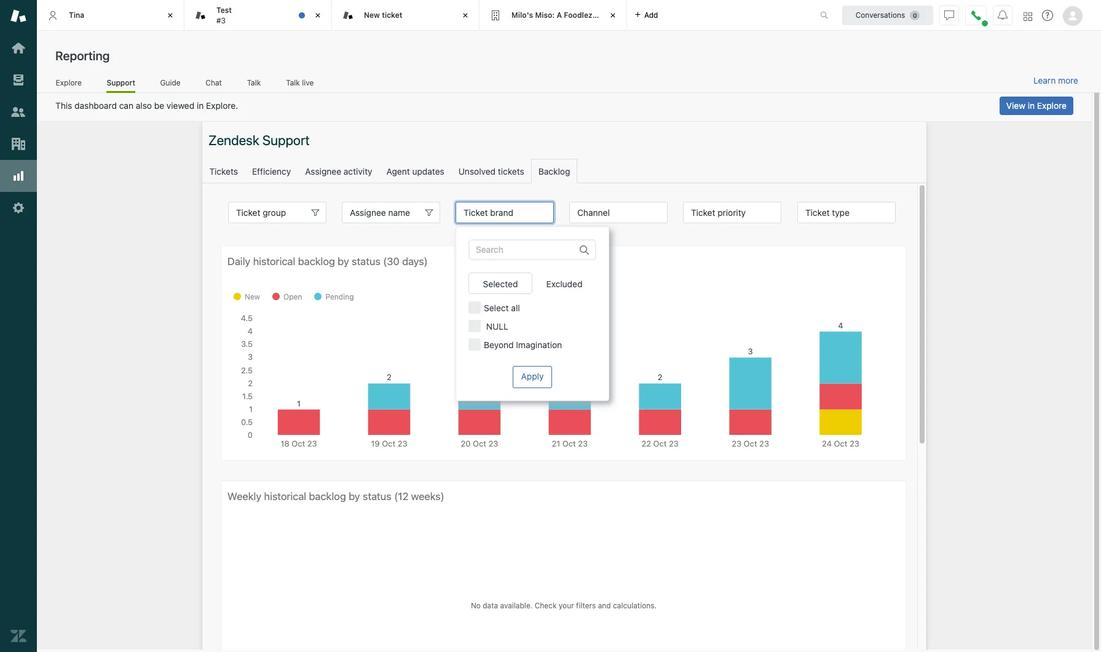 Task type: locate. For each thing, give the bounding box(es) containing it.
2 close image from the left
[[460, 9, 472, 22]]

0 horizontal spatial talk
[[247, 78, 261, 87]]

1 horizontal spatial in
[[1029, 100, 1036, 111]]

talk left live
[[286, 78, 300, 87]]

0 horizontal spatial close image
[[164, 9, 177, 22]]

close image
[[312, 9, 324, 22]]

1 horizontal spatial explore
[[1038, 100, 1067, 111]]

close image left the 'add' popup button
[[607, 9, 620, 22]]

tina tab
[[37, 0, 185, 31]]

1 horizontal spatial close image
[[460, 9, 472, 22]]

in
[[197, 100, 204, 111], [1029, 100, 1036, 111]]

close image inside tina tab
[[164, 9, 177, 22]]

zendesk image
[[10, 628, 26, 644]]

talk right chat
[[247, 78, 261, 87]]

close image
[[164, 9, 177, 22], [460, 9, 472, 22], [607, 9, 620, 22]]

talk inside talk link
[[247, 78, 261, 87]]

notifications image
[[999, 10, 1008, 20]]

in right viewed
[[197, 100, 204, 111]]

close image inside milo's miso: a foodlez subsidiary tab
[[607, 9, 620, 22]]

learn more link
[[1034, 75, 1079, 86]]

talk for talk live
[[286, 78, 300, 87]]

milo's
[[512, 10, 534, 20]]

guide link
[[160, 78, 181, 91]]

get help image
[[1043, 10, 1054, 21]]

new ticket
[[364, 10, 403, 20]]

learn
[[1034, 75, 1057, 86]]

in right view
[[1029, 100, 1036, 111]]

ticket
[[382, 10, 403, 20]]

0 horizontal spatial explore
[[56, 78, 82, 87]]

close image left #3
[[164, 9, 177, 22]]

1 horizontal spatial talk
[[286, 78, 300, 87]]

customers image
[[10, 104, 26, 120]]

support
[[107, 78, 135, 87]]

get started image
[[10, 40, 26, 56]]

1 in from the left
[[197, 100, 204, 111]]

talk inside 'talk live' link
[[286, 78, 300, 87]]

view in explore
[[1007, 100, 1067, 111]]

2 in from the left
[[1029, 100, 1036, 111]]

explore down learn more "link" at right top
[[1038, 100, 1067, 111]]

views image
[[10, 72, 26, 88]]

0 horizontal spatial in
[[197, 100, 204, 111]]

talk live link
[[286, 78, 314, 91]]

close image left milo's
[[460, 9, 472, 22]]

explore
[[56, 78, 82, 87], [1038, 100, 1067, 111]]

2 talk from the left
[[286, 78, 300, 87]]

tab
[[185, 0, 332, 31]]

0 vertical spatial explore
[[56, 78, 82, 87]]

1 vertical spatial explore
[[1038, 100, 1067, 111]]

zendesk support image
[[10, 8, 26, 24]]

organizations image
[[10, 136, 26, 152]]

talk live
[[286, 78, 314, 87]]

close image inside new ticket tab
[[460, 9, 472, 22]]

explore link
[[55, 78, 82, 91]]

this
[[55, 100, 72, 111]]

talk for talk
[[247, 78, 261, 87]]

#3
[[217, 16, 226, 25]]

1 talk from the left
[[247, 78, 261, 87]]

3 close image from the left
[[607, 9, 620, 22]]

new
[[364, 10, 380, 20]]

2 horizontal spatial close image
[[607, 9, 620, 22]]

chat
[[206, 78, 222, 87]]

view in explore button
[[1000, 97, 1074, 115]]

tab containing test
[[185, 0, 332, 31]]

talk
[[247, 78, 261, 87], [286, 78, 300, 87]]

1 close image from the left
[[164, 9, 177, 22]]

conversations button
[[843, 5, 934, 25]]

explore up this
[[56, 78, 82, 87]]

viewed
[[167, 100, 195, 111]]

guide
[[160, 78, 181, 87]]

reporting
[[55, 49, 110, 63]]

tina
[[69, 10, 84, 20]]

more
[[1059, 75, 1079, 86]]



Task type: vqa. For each thing, say whether or not it's contained in the screenshot.
"sent"
no



Task type: describe. For each thing, give the bounding box(es) containing it.
milo's miso: a foodlez subsidiary
[[512, 10, 633, 20]]

view
[[1007, 100, 1026, 111]]

this dashboard can also be viewed in explore.
[[55, 100, 238, 111]]

reporting image
[[10, 168, 26, 184]]

miso:
[[536, 10, 555, 20]]

close image for tina
[[164, 9, 177, 22]]

explore inside button
[[1038, 100, 1067, 111]]

support link
[[107, 78, 135, 93]]

close image for new ticket
[[460, 9, 472, 22]]

learn more
[[1034, 75, 1079, 86]]

test
[[217, 6, 232, 15]]

subsidiary
[[595, 10, 633, 20]]

foodlez
[[564, 10, 593, 20]]

a
[[557, 10, 562, 20]]

conversations
[[856, 10, 906, 19]]

chat link
[[205, 78, 222, 91]]

zendesk products image
[[1024, 12, 1033, 21]]

be
[[154, 100, 164, 111]]

dashboard
[[74, 100, 117, 111]]

can
[[119, 100, 134, 111]]

in inside button
[[1029, 100, 1036, 111]]

talk link
[[247, 78, 261, 91]]

admin image
[[10, 200, 26, 216]]

explore.
[[206, 100, 238, 111]]

close image for milo's miso: a foodlez subsidiary
[[607, 9, 620, 22]]

add button
[[628, 0, 666, 30]]

test #3
[[217, 6, 232, 25]]

also
[[136, 100, 152, 111]]

add
[[645, 10, 659, 19]]

tabs tab list
[[37, 0, 808, 31]]

button displays agent's chat status as invisible. image
[[945, 10, 955, 20]]

new ticket tab
[[332, 0, 480, 31]]

main element
[[0, 0, 37, 652]]

milo's miso: a foodlez subsidiary tab
[[480, 0, 633, 31]]

live
[[302, 78, 314, 87]]



